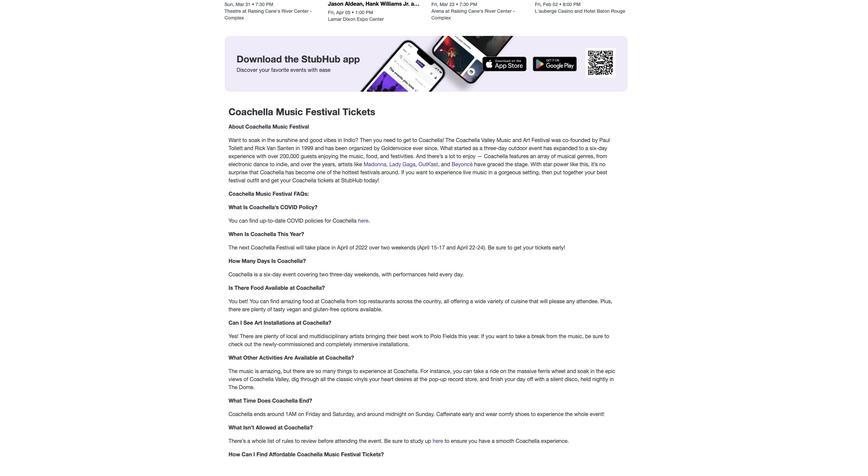 Task type: vqa. For each thing, say whether or not it's contained in the screenshot.
Apr
yes



Task type: locate. For each thing, give the bounding box(es) containing it.
0 vertical spatial take
[[305, 245, 315, 251]]

want inside yes! there are plenty of local and multidisciplinary artists bringing their best work to polo fields this year. if you want to take a break from the music, be sure to check out the newly-commissioned and completely immersive installations.
[[496, 333, 507, 339]]

1 horizontal spatial tickets
[[535, 245, 551, 251]]

0 horizontal spatial here
[[358, 218, 368, 224]]

1 horizontal spatial here
[[433, 438, 443, 444]]

0 vertical spatial by
[[592, 137, 598, 143]]

from inside yes! there are plenty of local and multidisciplinary artists bringing their best work to polo fields this year. if you want to take a break from the music, be sure to check out the newly-commissioned and completely immersive installations.
[[546, 333, 557, 339]]

sure
[[496, 245, 506, 251], [593, 333, 603, 339], [392, 438, 402, 444]]

at up gluten-
[[315, 298, 320, 304]]

that right 'cuisine'
[[529, 298, 538, 304]]

artists
[[338, 161, 353, 167], [350, 333, 364, 339]]

1 vertical spatial can
[[242, 451, 252, 457]]

stubhub
[[301, 53, 340, 65], [341, 177, 363, 183]]

tasty
[[273, 306, 285, 312]]

get inside have graced the stage. with star power like this, it's no surprise that coachella has become one of the hottest festivals around. if you want to experience live music in a gorgeous setting, then put together your best festival outfit and get your coachella tickets at stubhub today!
[[271, 177, 279, 183]]

is
[[243, 204, 248, 210], [245, 231, 249, 237], [271, 258, 276, 264], [229, 285, 233, 291]]

here link for you can find up-to-date covid policies for coachella
[[358, 218, 368, 224]]

0 horizontal spatial mar
[[236, 1, 244, 7]]

7:30 for 22
[[460, 1, 469, 7]]

05
[[345, 9, 350, 15]]

when
[[229, 231, 243, 237]]

2 horizontal spatial ,
[[438, 161, 440, 167]]

1 river from the left
[[282, 8, 293, 14]]

music right live
[[473, 169, 487, 175]]

music inside the music is amazing, but there are so many things to experience at coachella. for instance, you can take a ride on the massive ferris wheel and soak in the epic views of coachella valley, dig through all the classic vinyls your heart desires at the pop-up record store, and finish your day off with a silent disco, held nightly in the dome.
[[239, 368, 253, 374]]

to left ensure
[[445, 438, 449, 444]]

on left sunday.
[[408, 411, 414, 417]]

as
[[473, 145, 478, 151]]

in up the nightly
[[590, 368, 595, 374]]

april left 22-
[[457, 245, 468, 251]]

1 mar from the left
[[236, 1, 244, 7]]

tickets down one
[[318, 177, 334, 183]]

mar inside sun, mar 31 • 7:30 pm theatre at raising cane's river center - complex
[[236, 1, 244, 7]]

silent
[[550, 376, 563, 382]]

stubhub up ease
[[301, 53, 340, 65]]

pm
[[266, 1, 273, 7], [470, 1, 477, 7], [573, 1, 581, 7], [366, 9, 373, 15]]

event.
[[368, 438, 383, 444]]

2 - from the left
[[513, 8, 515, 14]]

you right year.
[[486, 333, 494, 339]]

can up yes!
[[229, 319, 239, 326]]

at up so at the bottom
[[319, 354, 324, 361]]

of
[[551, 153, 556, 159], [327, 169, 332, 175], [349, 245, 354, 251], [505, 298, 509, 304], [267, 306, 272, 312], [280, 333, 285, 339], [244, 376, 248, 382], [276, 438, 280, 444]]

early!
[[552, 245, 565, 251]]

experience inside have graced the stage. with star power like this, it's no surprise that coachella has become one of the hottest festivals around. if you want to experience live music in a gorgeous setting, then put together your best festival outfit and get your coachella tickets at stubhub today!
[[435, 169, 462, 175]]

has inside have graced the stage. with star power like this, it's no surprise that coachella has become one of the hottest festivals around. if you want to experience live music in a gorgeous setting, then put together your best festival outfit and get your coachella tickets at stubhub today!
[[285, 169, 294, 175]]

their
[[387, 333, 397, 339]]

download
[[237, 53, 282, 65]]

0 horizontal spatial there
[[229, 306, 241, 312]]

at down '22'
[[445, 8, 450, 14]]

like inside have graced the stage. with star power like this, it's no surprise that coachella has become one of the hottest festivals around. if you want to experience live music in a gorgeous setting, then put together your best festival outfit and get your coachella tickets at stubhub today!
[[570, 161, 578, 167]]

7:30 right '22'
[[460, 1, 469, 7]]

- inside fri, mar 22 • 7:30 pm arena at raising cane's river center - complex
[[513, 8, 515, 14]]

2 how from the top
[[229, 451, 240, 457]]

1 horizontal spatial best
[[597, 169, 607, 175]]

3 , from the left
[[438, 161, 440, 167]]

art up outdoor
[[523, 137, 530, 143]]

at right allowed on the left of the page
[[278, 424, 283, 431]]

event inside want to soak in the sunshine and good vibes in indio? then you need to get to coachella! the coachella valley music and art festival was co-founded by paul tollett and rick van santen in 1999 and has been organized by goldenvoice ever since. what started as a three-day outdoor event has expanded to a six-day experience with over 200,000 guests enjoying the music, food, and festivities. and there's a lot to enjoy — coachella features an array of musical genres, from electronic dance to indie, and over the years, artists like
[[529, 145, 542, 151]]

1 vertical spatial soak
[[577, 368, 589, 374]]

how for how can i find affordable coachella music festival tickets?
[[229, 451, 240, 457]]

soak inside the music is amazing, but there are so many things to experience at coachella. for instance, you can take a ride on the massive ferris wheel and soak in the epic views of coachella valley, dig through all the classic vinyls your heart desires at the pop-up record store, and finish your day off with a silent disco, held nightly in the dome.
[[577, 368, 589, 374]]

plenty inside you bet! you can find amazing food at coachella from top restaurants across the country, all offering a wide variety of cuisine that will please any attendee. plus, there are plenty of tasty vegan and gluten-free options available.
[[251, 306, 266, 312]]

2 like from the left
[[570, 161, 578, 167]]

0 vertical spatial the
[[229, 245, 238, 251]]

the inside download the stubhub app discover your favorite events with ease
[[284, 53, 299, 65]]

1 horizontal spatial held
[[581, 376, 591, 382]]

1 horizontal spatial up
[[440, 376, 446, 382]]

1 horizontal spatial center
[[369, 16, 384, 22]]

0 horizontal spatial find
[[249, 218, 258, 224]]

van
[[267, 145, 276, 151]]

gaga
[[403, 161, 415, 167]]

raising inside sun, mar 31 • 7:30 pm theatre at raising cane's river center - complex
[[248, 8, 264, 14]]

coachella down amazing,
[[250, 376, 274, 382]]

1 the from the top
[[229, 245, 238, 251]]

1 horizontal spatial if
[[481, 333, 484, 339]]

what inside want to soak in the sunshine and good vibes in indio? then you need to get to coachella! the coachella valley music and art festival was co-founded by paul tollett and rick van santen in 1999 and has been organized by goldenvoice ever since. what started as a three-day outdoor event has expanded to a six-day experience with over 200,000 guests enjoying the music, food, and festivities. and there's a lot to enjoy — coachella features an array of musical genres, from electronic dance to indie, and over the years, artists like
[[440, 145, 453, 151]]

0 horizontal spatial sure
[[392, 438, 402, 444]]

good
[[310, 137, 322, 143]]

dig
[[292, 376, 299, 382]]

over up become
[[301, 161, 311, 167]]

0 horizontal spatial i
[[240, 319, 242, 326]]

can
[[239, 218, 248, 224], [260, 298, 269, 304], [463, 368, 472, 374]]

raising down 31
[[248, 8, 264, 14]]

1 - from the left
[[310, 8, 312, 14]]

you for you can find up-to-date covid policies for coachella here .
[[229, 218, 238, 224]]

download the stubhub app discover your favorite events with ease
[[237, 53, 360, 73]]

• right 31
[[252, 1, 254, 7]]

music inside have graced the stage. with star power like this, it's no surprise that coachella has become one of the hottest festivals around. if you want to experience live music in a gorgeous setting, then put together your best festival outfit and get your coachella tickets at stubhub today!
[[473, 169, 487, 175]]

fri, inside fri, mar 22 • 7:30 pm arena at raising cane's river center - complex
[[431, 1, 438, 7]]

there up "dig"
[[293, 368, 305, 374]]

0 horizontal spatial will
[[296, 245, 304, 251]]

0 horizontal spatial raising
[[248, 8, 264, 14]]

want
[[416, 169, 427, 175], [496, 333, 507, 339]]

coachella inside the music is amazing, but there are so many things to experience at coachella. for instance, you can take a ride on the massive ferris wheel and soak in the epic views of coachella valley, dig through all the classic vinyls your heart desires at the pop-up record store, and finish your day off with a silent disco, held nightly in the dome.
[[250, 376, 274, 382]]

fri, left feb
[[535, 1, 542, 7]]

0 horizontal spatial by
[[374, 145, 380, 151]]

center
[[294, 8, 309, 14], [497, 8, 512, 14], [369, 16, 384, 22]]

in down epic
[[610, 376, 614, 382]]

three- down valley
[[484, 145, 498, 151]]

1 horizontal spatial get
[[403, 137, 411, 143]]

cane's for fri, mar 22 • 7:30 pm
[[468, 8, 483, 14]]

your
[[259, 67, 270, 73], [585, 169, 595, 175], [280, 177, 291, 183], [523, 245, 534, 251], [369, 376, 380, 382], [505, 376, 515, 382]]

a left smooth
[[492, 438, 495, 444]]

to inside the music is amazing, but there are so many things to experience at coachella. for instance, you can take a ride on the massive ferris wheel and soak in the epic views of coachella valley, dig through all the classic vinyls your heart desires at the pop-up record store, and finish your day off with a silent disco, held nightly in the dome.
[[353, 368, 358, 374]]

1 horizontal spatial cane's
[[468, 8, 483, 14]]

0 vertical spatial that
[[249, 169, 258, 175]]

one
[[316, 169, 325, 175]]

there inside you bet! you can find amazing food at coachella from top restaurants across the country, all offering a wide variety of cuisine that will please any attendee. plus, there are plenty of tasty vegan and gluten-free options available.
[[229, 306, 241, 312]]

are
[[284, 354, 293, 361]]

artists inside want to soak in the sunshine and good vibes in indio? then you need to get to coachella! the coachella valley music and art festival was co-founded by paul tollett and rick van santen in 1999 and has been organized by goldenvoice ever since. what started as a three-day outdoor event has expanded to a six-day experience with over 200,000 guests enjoying the music, food, and festivities. and there's a lot to enjoy — coachella features an array of musical genres, from electronic dance to indie, and over the years, artists like
[[338, 161, 353, 167]]

scan this qr code with your phone to be sent to the app store to download the stubhub app image
[[585, 48, 615, 78]]

you up record
[[453, 368, 462, 374]]

1 raising from the left
[[248, 8, 264, 14]]

soak up rick
[[249, 137, 260, 143]]

1 vertical spatial six-
[[264, 271, 272, 277]]

experience
[[229, 153, 255, 159], [435, 169, 462, 175], [360, 368, 386, 374], [537, 411, 564, 417]]

coachella down many
[[229, 271, 252, 277]]

with down 'ferris'
[[535, 376, 545, 382]]

with left ease
[[308, 67, 318, 73]]

have down —
[[474, 161, 486, 167]]

outkast link
[[418, 161, 438, 167]]

0 horizontal spatial six-
[[264, 271, 272, 277]]

0 horizontal spatial can
[[239, 218, 248, 224]]

smooth
[[496, 438, 514, 444]]

coachella? up covering at the bottom of page
[[277, 258, 306, 264]]

0 vertical spatial how
[[229, 258, 240, 264]]

0 horizontal spatial has
[[285, 169, 294, 175]]

1 vertical spatial that
[[529, 298, 538, 304]]

0 horizontal spatial here link
[[358, 218, 368, 224]]

1 horizontal spatial here link
[[433, 438, 443, 444]]

festival inside want to soak in the sunshine and good vibes in indio? then you need to get to coachella! the coachella valley music and art festival was co-founded by paul tollett and rick van santen in 1999 and has been organized by goldenvoice ever since. what started as a three-day outdoor event has expanded to a six-day experience with over 200,000 guests enjoying the music, food, and festivities. and there's a lot to enjoy — coachella features an array of musical genres, from electronic dance to indie, and over the years, artists like
[[532, 137, 550, 143]]

• for 02
[[559, 1, 561, 7]]

what
[[440, 145, 453, 151], [229, 204, 242, 210], [229, 354, 242, 361], [229, 397, 242, 404], [229, 424, 242, 431]]

get
[[403, 137, 411, 143], [271, 177, 279, 183], [514, 245, 522, 251]]

experience inside the music is amazing, but there are so many things to experience at coachella. for instance, you can take a ride on the massive ferris wheel and soak in the epic views of coachella valley, dig through all the classic vinyls your heart desires at the pop-up record store, and finish your day off with a silent disco, held nightly in the dome.
[[360, 368, 386, 374]]

events
[[290, 67, 306, 73]]

to inside have graced the stage. with star power like this, it's no surprise that coachella has become one of the hottest festivals around. if you want to experience live music in a gorgeous setting, then put together your best festival outfit and get your coachella tickets at stubhub today!
[[429, 169, 434, 175]]

center inside fri, mar 22 • 7:30 pm arena at raising cane's river center - complex
[[497, 8, 512, 14]]

1 vertical spatial how
[[229, 451, 240, 457]]

what for what other activities are available at coachella?
[[229, 354, 242, 361]]

0 vertical spatial up
[[440, 376, 446, 382]]

lady gaga link
[[389, 161, 415, 167]]

complex inside sun, mar 31 • 7:30 pm theatre at raising cane's river center - complex
[[225, 15, 244, 21]]

whole left event!
[[574, 411, 588, 417]]

up down instance,
[[440, 376, 446, 382]]

up right study
[[425, 438, 431, 444]]

cane's inside sun, mar 31 • 7:30 pm theatre at raising cane's river center - complex
[[265, 8, 280, 14]]

- for theatre at raising cane's river center - complex
[[310, 8, 312, 14]]

country,
[[423, 298, 442, 304]]

find
[[249, 218, 258, 224], [270, 298, 279, 304]]

by left the paul
[[592, 137, 598, 143]]

allowed
[[256, 424, 276, 431]]

dixon
[[343, 16, 355, 22]]

0 horizontal spatial two
[[319, 271, 328, 277]]

pm inside sun, mar 31 • 7:30 pm theatre at raising cane's river center - complex
[[266, 1, 273, 7]]

pm for sun, mar 31 • 7:30 pm
[[266, 1, 273, 7]]

policies
[[305, 218, 323, 224]]

what for what time does coachella end?
[[229, 397, 242, 404]]

1 vertical spatial by
[[374, 145, 380, 151]]

a left lot
[[445, 153, 448, 159]]

1 how from the top
[[229, 258, 240, 264]]

coachella's
[[249, 204, 279, 210]]

0 vertical spatial there
[[229, 306, 241, 312]]

if down lady gaga link
[[401, 169, 404, 175]]

0 horizontal spatial river
[[282, 8, 293, 14]]

of inside yes! there are plenty of local and multidisciplinary artists bringing their best work to polo fields this year. if you want to take a break from the music, be sure to check out the newly-commissioned and completely immersive installations.
[[280, 333, 285, 339]]

1 vertical spatial art
[[255, 319, 262, 326]]

your left heart
[[369, 376, 380, 382]]

1 horizontal spatial find
[[270, 298, 279, 304]]

outdoor
[[508, 145, 527, 151]]

are inside you bet! you can find amazing food at coachella from top restaurants across the country, all offering a wide variety of cuisine that will please any attendee. plus, there are plenty of tasty vegan and gluten-free options available.
[[242, 306, 250, 312]]

sure right the 24).
[[496, 245, 506, 251]]

i left see
[[240, 319, 242, 326]]

7:30 inside sun, mar 31 • 7:30 pm theatre at raising cane's river center - complex
[[256, 1, 265, 7]]

but
[[283, 368, 291, 374]]

0 vertical spatial all
[[444, 298, 449, 304]]

the right out
[[254, 341, 261, 347]]

review
[[301, 438, 317, 444]]

river inside sun, mar 31 • 7:30 pm theatre at raising cane's river center - complex
[[282, 8, 293, 14]]

rules
[[282, 438, 293, 444]]

1 7:30 from the left
[[256, 1, 265, 7]]

cane's inside fri, mar 22 • 7:30 pm arena at raising cane's river center - complex
[[468, 8, 483, 14]]

here link for there's a whole list of rules to review before attending the event. be sure to study up
[[433, 438, 443, 444]]

available
[[265, 285, 288, 291], [294, 354, 317, 361]]

up-
[[260, 218, 268, 224]]

200,000
[[280, 153, 299, 159]]

to right lot
[[456, 153, 461, 159]]

festival down attending
[[341, 451, 361, 457]]

0 vertical spatial from
[[596, 153, 607, 159]]

at down 31
[[242, 8, 246, 14]]

2 the from the top
[[229, 368, 238, 374]]

can up when
[[239, 218, 248, 224]]

and up 1999
[[299, 137, 308, 143]]

baton
[[597, 8, 610, 14]]

you for you bet! you can find amazing food at coachella from top restaurants across the country, all offering a wide variety of cuisine that will please any attendee. plus, there are plenty of tasty vegan and gluten-free options available.
[[229, 298, 238, 304]]

from up no
[[596, 153, 607, 159]]

power
[[554, 161, 569, 167]]

covid up "date"
[[280, 204, 297, 210]]

and inside fri, feb 02 • 8:00 pm l'auberge casino and hotel baton rouge
[[574, 8, 583, 14]]

- inside sun, mar 31 • 7:30 pm theatre at raising cane's river center - complex
[[310, 8, 312, 14]]

will inside you bet! you can find amazing food at coachella from top restaurants across the country, all offering a wide variety of cuisine that will please any attendee. plus, there are plenty of tasty vegan and gluten-free options available.
[[540, 298, 548, 304]]

covid
[[280, 204, 297, 210], [287, 218, 303, 224]]

pm for fri, mar 22 • 7:30 pm
[[470, 1, 477, 7]]

raising
[[248, 8, 264, 14], [451, 8, 467, 14]]

get inside want to soak in the sunshine and good vibes in indio? then you need to get to coachella! the coachella valley music and art festival was co-founded by paul tollett and rick van santen in 1999 and has been organized by goldenvoice ever since. what started as a three-day outdoor event has expanded to a six-day experience with over 200,000 guests enjoying the music, food, and festivities. and there's a lot to enjoy — coachella features an array of musical genres, from electronic dance to indie, and over the years, artists like
[[403, 137, 411, 143]]

• for 22
[[456, 1, 458, 7]]

an
[[530, 153, 536, 159]]

2 mar from the left
[[440, 1, 448, 7]]

1 vertical spatial here link
[[433, 438, 443, 444]]

is left amazing,
[[255, 368, 259, 374]]

1 vertical spatial the
[[229, 368, 238, 374]]

1 vertical spatial get
[[271, 177, 279, 183]]

can up store,
[[463, 368, 472, 374]]

off
[[527, 376, 533, 382]]

pm inside fri, mar 22 • 7:30 pm arena at raising cane's river center - complex
[[470, 1, 477, 7]]

wear
[[486, 411, 497, 417]]

2 vertical spatial sure
[[392, 438, 402, 444]]

of left local
[[280, 333, 285, 339]]

0 horizontal spatial music
[[239, 368, 253, 374]]

what down 'festival'
[[229, 204, 242, 210]]

are inside yes! there are plenty of local and multidisciplinary artists bringing their best work to polo fields this year. if you want to take a break from the music, be sure to check out the newly-commissioned and completely immersive installations.
[[255, 333, 262, 339]]

2 horizontal spatial fri,
[[535, 1, 542, 7]]

cane's
[[265, 8, 280, 14], [468, 8, 483, 14]]

art inside want to soak in the sunshine and good vibes in indio? then you need to get to coachella! the coachella valley music and art festival was co-founded by paul tollett and rick van santen in 1999 and has been organized by goldenvoice ever since. what started as a three-day outdoor event has expanded to a six-day experience with over 200,000 guests enjoying the music, food, and festivities. and there's a lot to enjoy — coachella features an array of musical genres, from electronic dance to indie, and over the years, artists like
[[523, 137, 530, 143]]

pm for fri, feb 02 • 8:00 pm
[[573, 1, 581, 7]]

there's
[[229, 438, 246, 444]]

1 vertical spatial find
[[270, 298, 279, 304]]

1 vertical spatial whole
[[252, 438, 266, 444]]

river
[[282, 8, 293, 14], [485, 8, 496, 14]]

2 vertical spatial can
[[463, 368, 472, 374]]

pm inside fri, apr 05 • 1:00 pm lamar dixon expo center
[[366, 9, 373, 15]]

array
[[537, 153, 550, 159]]

1 around from the left
[[267, 411, 284, 417]]

today!
[[364, 177, 379, 183]]

and
[[416, 153, 426, 159]]

what for what is coachella's covid policy?
[[229, 204, 242, 210]]

top
[[359, 298, 367, 304]]

day down the paul
[[598, 145, 607, 151]]

1 vertical spatial stubhub
[[341, 177, 363, 183]]

is up food
[[254, 271, 258, 277]]

indio?
[[344, 137, 358, 143]]

• right 02
[[559, 1, 561, 7]]

fri, for fri, mar 22 • 7:30 pm
[[431, 1, 438, 7]]

1 horizontal spatial that
[[529, 298, 538, 304]]

here up 2022
[[358, 218, 368, 224]]

festivities.
[[391, 153, 415, 159]]

epic
[[605, 368, 615, 374]]

that inside you bet! you can find amazing food at coachella from top restaurants across the country, all offering a wide variety of cuisine that will please any attendee. plus, there are plenty of tasty vegan and gluten-free options available.
[[529, 298, 538, 304]]

2 horizontal spatial sure
[[593, 333, 603, 339]]

you inside yes! there are plenty of local and multidisciplinary artists bringing their best work to polo fields this year. if you want to take a break from the music, be sure to check out the newly-commissioned and completely immersive installations.
[[486, 333, 494, 339]]

• for 31
[[252, 1, 254, 7]]

1 horizontal spatial all
[[444, 298, 449, 304]]

expo
[[357, 16, 368, 22]]

coachella? down completely
[[325, 354, 354, 361]]

music down before
[[324, 451, 339, 457]]

how for how many days is coachella?
[[229, 258, 240, 264]]

1 horizontal spatial can
[[260, 298, 269, 304]]

want
[[229, 137, 241, 143]]

1 horizontal spatial available
[[294, 354, 317, 361]]

by
[[592, 137, 598, 143], [374, 145, 380, 151]]

0 horizontal spatial over
[[268, 153, 278, 159]]

1 horizontal spatial april
[[457, 245, 468, 251]]

1 vertical spatial will
[[540, 298, 548, 304]]

are
[[242, 306, 250, 312], [255, 333, 262, 339], [306, 368, 314, 374]]

become
[[295, 169, 315, 175]]

what down check
[[229, 354, 242, 361]]

2 raising from the left
[[451, 8, 467, 14]]

2 complex from the left
[[431, 15, 451, 21]]

day left off
[[517, 376, 525, 382]]

2 april from the left
[[457, 245, 468, 251]]

1 vertical spatial over
[[301, 161, 311, 167]]

april left 2022
[[337, 245, 348, 251]]

1 horizontal spatial take
[[474, 368, 484, 374]]

sunday.
[[415, 411, 435, 417]]

fri, up arena
[[431, 1, 438, 7]]

0 vertical spatial find
[[249, 218, 258, 224]]

center for theatre at raising cane's river center - complex
[[294, 8, 309, 14]]

7:30 inside fri, mar 22 • 7:30 pm arena at raising cane's river center - complex
[[460, 1, 469, 7]]

ever
[[413, 145, 423, 151]]

at inside have graced the stage. with star power like this, it's no surprise that coachella has become one of the hottest festivals around. if you want to experience live music in a gorgeous setting, then put together your best festival outfit and get your coachella tickets at stubhub today!
[[335, 177, 340, 183]]

available right food
[[265, 285, 288, 291]]

river for fri, mar 22 • 7:30 pm
[[485, 8, 496, 14]]

tickets
[[318, 177, 334, 183], [535, 245, 551, 251]]

0 vertical spatial stubhub
[[301, 53, 340, 65]]

are up other
[[255, 333, 262, 339]]

enjoying
[[318, 153, 338, 159]]

1 horizontal spatial music
[[473, 169, 487, 175]]

a inside yes! there are plenty of local and multidisciplinary artists bringing their best work to polo fields this year. if you want to take a break from the music, be sure to check out the newly-commissioned and completely immersive installations.
[[527, 333, 530, 339]]

held right disco,
[[581, 376, 591, 382]]

1 horizontal spatial river
[[485, 8, 496, 14]]

sun,
[[225, 1, 234, 7]]

• right 05
[[352, 9, 354, 15]]

at inside sun, mar 31 • 7:30 pm theatre at raising cane's river center - complex
[[242, 8, 246, 14]]

around
[[267, 411, 284, 417], [367, 411, 384, 417]]

six- down how many days is coachella?
[[264, 271, 272, 277]]

1 , from the left
[[386, 161, 388, 167]]

1 vertical spatial be
[[384, 438, 391, 444]]

saturday,
[[333, 411, 355, 417]]

0 vertical spatial can
[[229, 319, 239, 326]]

at
[[242, 8, 246, 14], [445, 8, 450, 14], [335, 177, 340, 183], [290, 285, 295, 291], [315, 298, 320, 304], [296, 319, 301, 326], [319, 354, 324, 361], [387, 368, 392, 374], [414, 376, 418, 382], [278, 424, 283, 431]]

0 horizontal spatial get
[[271, 177, 279, 183]]

0 vertical spatial best
[[597, 169, 607, 175]]

valley
[[481, 137, 495, 143]]

six- up genres,
[[590, 145, 598, 151]]

available.
[[360, 306, 383, 312]]

• inside fri, feb 02 • 8:00 pm l'auberge casino and hotel baton rouge
[[559, 1, 561, 7]]

2 horizontal spatial take
[[515, 333, 526, 339]]

experience inside want to soak in the sunshine and good vibes in indio? then you need to get to coachella! the coachella valley music and art festival was co-founded by paul tollett and rick van santen in 1999 and has been organized by goldenvoice ever since. what started as a three-day outdoor event has expanded to a six-day experience with over 200,000 guests enjoying the music, food, and festivities. and there's a lot to enjoy — coachella features an array of musical genres, from electronic dance to indie, and over the years, artists like
[[229, 153, 255, 159]]

the right across
[[414, 298, 422, 304]]

goldenvoice
[[381, 145, 411, 151]]

2 horizontal spatial center
[[497, 8, 512, 14]]

1 horizontal spatial event
[[529, 145, 542, 151]]

2 7:30 from the left
[[460, 1, 469, 7]]

1 vertical spatial best
[[399, 333, 409, 339]]

at down years,
[[335, 177, 340, 183]]

the for the next coachella festival will take place in april of 2022 over two weekends (april 15-17 and april 22-24). be sure to get your tickets early!
[[229, 245, 238, 251]]

are up the through on the left of page
[[306, 368, 314, 374]]

raising inside fri, mar 22 • 7:30 pm arena at raising cane's river center - complex
[[451, 8, 467, 14]]

2 vertical spatial over
[[369, 245, 380, 251]]

pm inside fri, feb 02 • 8:00 pm l'auberge casino and hotel baton rouge
[[573, 1, 581, 7]]

• inside fri, mar 22 • 7:30 pm arena at raising cane's river center - complex
[[456, 1, 458, 7]]

have inside have graced the stage. with star power like this, it's no surprise that coachella has become one of the hottest festivals around. if you want to experience live music in a gorgeous setting, then put together your best festival outfit and get your coachella tickets at stubhub today!
[[474, 161, 486, 167]]

and right early on the right bottom of the page
[[475, 411, 484, 417]]

event up is there food available at coachella?
[[283, 271, 296, 277]]

center inside sun, mar 31 • 7:30 pm theatre at raising cane's river center - complex
[[294, 8, 309, 14]]

1 complex from the left
[[225, 15, 244, 21]]

2 cane's from the left
[[468, 8, 483, 14]]

raising for 31
[[248, 8, 264, 14]]

mar inside fri, mar 22 • 7:30 pm arena at raising cane's river center - complex
[[440, 1, 448, 7]]

in down the graced
[[488, 169, 493, 175]]

record
[[448, 376, 463, 382]]

can inside the music is amazing, but there are so many things to experience at coachella. for instance, you can take a ride on the massive ferris wheel and soak in the epic views of coachella valley, dig through all the classic vinyls your heart desires at the pop-up record store, and finish your day off with a silent disco, held nightly in the dome.
[[463, 368, 472, 374]]

you up when
[[229, 218, 238, 224]]

0 vertical spatial soak
[[249, 137, 260, 143]]

organized
[[349, 145, 372, 151]]

massive
[[517, 368, 536, 374]]

there for are
[[240, 333, 253, 339]]

lamar
[[328, 16, 342, 22]]

1 cane's from the left
[[265, 8, 280, 14]]

1 like from the left
[[354, 161, 362, 167]]

2 river from the left
[[485, 8, 496, 14]]

want right year.
[[496, 333, 507, 339]]

2 horizontal spatial on
[[500, 368, 506, 374]]

1 horizontal spatial want
[[496, 333, 507, 339]]

complex for theatre
[[225, 15, 244, 21]]

2 around from the left
[[367, 411, 384, 417]]

stage.
[[514, 161, 529, 167]]

1 vertical spatial all
[[320, 376, 326, 382]]

like up together
[[570, 161, 578, 167]]

plenty inside yes! there are plenty of local and multidisciplinary artists bringing their best work to polo fields this year. if you want to take a break from the music, be sure to check out the newly-commissioned and completely immersive installations.
[[264, 333, 279, 339]]

what up lot
[[440, 145, 453, 151]]

through
[[300, 376, 319, 382]]

cane's for sun, mar 31 • 7:30 pm
[[265, 8, 280, 14]]

0 horizontal spatial up
[[425, 438, 431, 444]]

music up coachella's
[[256, 190, 271, 197]]

0 vertical spatial is
[[254, 271, 258, 277]]

sure left study
[[392, 438, 402, 444]]

2 vertical spatial from
[[546, 333, 557, 339]]

you inside have graced the stage. with star power like this, it's no surprise that coachella has become one of the hottest festivals around. if you want to experience live music in a gorgeous setting, then put together your best festival outfit and get your coachella tickets at stubhub today!
[[406, 169, 414, 175]]

• inside fri, apr 05 • 1:00 pm lamar dixon expo center
[[352, 9, 354, 15]]

1 horizontal spatial like
[[570, 161, 578, 167]]

1 vertical spatial music,
[[568, 333, 584, 339]]

1 vertical spatial from
[[346, 298, 357, 304]]

1 vertical spatial sure
[[593, 333, 603, 339]]

fri, inside fri, feb 02 • 8:00 pm l'auberge casino and hotel baton rouge
[[535, 1, 542, 7]]

at inside fri, mar 22 • 7:30 pm arena at raising cane's river center - complex
[[445, 8, 450, 14]]

0 horizontal spatial are
[[242, 306, 250, 312]]

from inside want to soak in the sunshine and good vibes in indio? then you need to get to coachella! the coachella valley music and art festival was co-founded by paul tollett and rick van santen in 1999 and has been organized by goldenvoice ever since. what started as a three-day outdoor event has expanded to a six-day experience with over 200,000 guests enjoying the music, food, and festivities. and there's a lot to enjoy — coachella features an array of musical genres, from electronic dance to indie, and over the years, artists like
[[596, 153, 607, 159]]

day inside the music is amazing, but there are so many things to experience at coachella. for instance, you can take a ride on the massive ferris wheel and soak in the epic views of coachella valley, dig through all the classic vinyls your heart desires at the pop-up record store, and finish your day off with a silent disco, held nightly in the dome.
[[517, 376, 525, 382]]

is right days
[[271, 258, 276, 264]]

two
[[381, 245, 390, 251], [319, 271, 328, 277]]

held left 'every'
[[428, 271, 438, 277]]

0 vertical spatial if
[[401, 169, 404, 175]]

0 horizontal spatial want
[[416, 169, 427, 175]]

out
[[244, 341, 252, 347]]

surprise
[[229, 169, 248, 175]]

sure inside yes! there are plenty of local and multidisciplinary artists bringing their best work to polo fields this year. if you want to take a break from the music, be sure to check out the newly-commissioned and completely immersive installations.
[[593, 333, 603, 339]]

festivals
[[360, 169, 380, 175]]

madonna , lady gaga , outkast , and beyoncé
[[364, 161, 473, 167]]



Task type: describe. For each thing, give the bounding box(es) containing it.
break
[[531, 333, 545, 339]]

from inside you bet! you can find amazing food at coachella from top restaurants across the country, all offering a wide variety of cuisine that will please any attendee. plus, there are plenty of tasty vegan and gluten-free options available.
[[346, 298, 357, 304]]

all inside you bet! you can find amazing food at coachella from top restaurants across the country, all offering a wide variety of cuisine that will please any attendee. plus, there are plenty of tasty vegan and gluten-free options available.
[[444, 298, 449, 304]]

0 horizontal spatial take
[[305, 245, 315, 251]]

0 horizontal spatial held
[[428, 271, 438, 277]]

in inside have graced the stage. with star power like this, it's no surprise that coachella has become one of the hottest festivals around. if you want to experience live music in a gorgeous setting, then put together your best festival outfit and get your coachella tickets at stubhub today!
[[488, 169, 493, 175]]

sunshine
[[276, 137, 298, 143]]

the left event!
[[565, 411, 573, 417]]

coachella inside you bet! you can find amazing food at coachella from top restaurants across the country, all offering a wide variety of cuisine that will please any attendee. plus, there are plenty of tasty vegan and gluten-free options available.
[[321, 298, 345, 304]]

a right 'there's'
[[247, 438, 250, 444]]

to left study
[[404, 438, 409, 444]]

stubhub inside have graced the stage. with star power like this, it's no surprise that coachella has become one of the hottest festivals around. if you want to experience live music in a gorgeous setting, then put together your best festival outfit and get your coachella tickets at stubhub today!
[[341, 177, 363, 183]]

disco,
[[565, 376, 579, 382]]

festival up the what is coachella's covid policy?
[[273, 190, 292, 197]]

a inside you bet! you can find amazing food at coachella from top restaurants across the country, all offering a wide variety of cuisine that will please any attendee. plus, there are plenty of tasty vegan and gluten-free options available.
[[470, 298, 473, 304]]

to right want
[[242, 137, 247, 143]]

and down lot
[[441, 161, 450, 167]]

at down vegan
[[296, 319, 301, 326]]

the up the van
[[267, 137, 275, 143]]

rick
[[255, 145, 265, 151]]

1 vertical spatial three-
[[330, 271, 344, 277]]

the inside you bet! you can find amazing food at coachella from top restaurants across the country, all offering a wide variety of cuisine that will please any attendee. plus, there are plenty of tasty vegan and gluten-free options available.
[[414, 298, 422, 304]]

1 vertical spatial covid
[[287, 218, 303, 224]]

find
[[256, 451, 268, 457]]

day left outdoor
[[498, 145, 507, 151]]

to left indie,
[[270, 161, 275, 167]]

festival down this on the bottom left of page
[[276, 245, 295, 251]]

a down 'ferris'
[[546, 376, 549, 382]]

in left 1999
[[296, 145, 300, 151]]

the up the nightly
[[596, 368, 604, 374]]

festival down the "coachella music festival tickets"
[[289, 123, 309, 130]]

tickets
[[343, 106, 375, 117]]

of inside want to soak in the sunshine and good vibes in indio? then you need to get to coachella! the coachella valley music and art festival was co-founded by paul tollett and rick van santen in 1999 and has been organized by goldenvoice ever since. what started as a three-day outdoor event has expanded to a six-day experience with over 200,000 guests enjoying the music, food, and festivities. and there's a lot to enjoy — coachella features an array of musical genres, from electronic dance to indie, and over the years, artists like
[[551, 153, 556, 159]]

complex for arena
[[431, 15, 451, 21]]

many
[[323, 368, 336, 374]]

when is coachella this year?
[[229, 231, 304, 237]]

of left tasty
[[267, 306, 272, 312]]

finish
[[490, 376, 503, 382]]

bet!
[[239, 298, 248, 304]]

0 horizontal spatial whole
[[252, 438, 266, 444]]

with inside the music is amazing, but there are so many things to experience at coachella. for instance, you can take a ride on the massive ferris wheel and soak in the epic views of coachella valley, dig through all the classic vinyls your heart desires at the pop-up record store, and finish your day off with a silent disco, held nightly in the dome.
[[535, 376, 545, 382]]

and right 17
[[446, 245, 456, 251]]

1 vertical spatial two
[[319, 271, 328, 277]]

desires
[[395, 376, 412, 382]]

3 the from the top
[[229, 384, 238, 390]]

2022
[[356, 245, 368, 251]]

festival up good
[[305, 106, 340, 117]]

of right variety
[[505, 298, 509, 304]]

1 vertical spatial tickets
[[535, 245, 551, 251]]

in right place
[[331, 245, 336, 251]]

to down founded
[[579, 145, 584, 151]]

and left finish
[[480, 376, 489, 382]]

paul
[[599, 137, 610, 143]]

center for arena at raising cane's river center - complex
[[497, 8, 512, 14]]

the down been
[[340, 153, 347, 159]]

completely
[[326, 341, 352, 347]]

to right the be on the right of page
[[604, 333, 609, 339]]

- for arena at raising cane's river center - complex
[[513, 8, 515, 14]]

1 horizontal spatial has
[[325, 145, 334, 151]]

music inside want to soak in the sunshine and good vibes in indio? then you need to get to coachella! the coachella valley music and art festival was co-founded by paul tollett and rick van santen in 1999 and has been organized by goldenvoice ever since. what started as a three-day outdoor event has expanded to a six-day experience with over 200,000 guests enjoying the music, food, and festivities. and there's a lot to enjoy — coachella features an array of musical genres, from electronic dance to indie, and over the years, artists like
[[497, 137, 511, 143]]

1 vertical spatial up
[[425, 438, 431, 444]]

music, inside yes! there are plenty of local and multidisciplinary artists bringing their best work to polo fields this year. if you want to take a break from the music, be sure to check out the newly-commissioned and completely immersive installations.
[[568, 333, 584, 339]]

fri, inside fri, apr 05 • 1:00 pm lamar dixon expo center
[[328, 9, 335, 15]]

0 horizontal spatial event
[[283, 271, 296, 277]]

end?
[[299, 397, 312, 404]]

discover
[[237, 67, 258, 73]]

held inside the music is amazing, but there are so many things to experience at coachella. for instance, you can take a ride on the massive ferris wheel and soak in the epic views of coachella valley, dig through all the classic vinyls your heart desires at the pop-up record store, and finish your day off with a silent disco, held nightly in the dome.
[[581, 376, 591, 382]]

instance,
[[430, 368, 452, 374]]

weekends,
[[354, 271, 380, 277]]

1 horizontal spatial can
[[242, 451, 252, 457]]

cuisine
[[511, 298, 528, 304]]

work
[[411, 333, 423, 339]]

coachella up 'about'
[[229, 106, 273, 117]]

0 vertical spatial available
[[265, 285, 288, 291]]

coachella music festival tickets
[[229, 106, 375, 117]]

casino
[[558, 8, 573, 14]]

what is coachella's covid policy?
[[229, 204, 317, 210]]

to up goldenvoice
[[397, 137, 402, 143]]

all inside the music is amazing, but there are so many things to experience at coachella. for instance, you can take a ride on the massive ferris wheel and soak in the epic views of coachella valley, dig through all the classic vinyls your heart desires at the pop-up record store, and finish your day off with a silent disco, held nightly in the dome.
[[320, 376, 326, 382]]

that inside have graced the stage. with star power like this, it's no surprise that coachella has become one of the hottest festivals around. if you want to experience live music in a gorgeous setting, then put together your best festival outfit and get your coachella tickets at stubhub today!
[[249, 169, 258, 175]]

installations.
[[380, 341, 409, 347]]

what other activities are available at coachella?
[[229, 354, 354, 361]]

to right the 24).
[[508, 245, 512, 251]]

are inside the music is amazing, but there are so many things to experience at coachella. for instance, you can take a ride on the massive ferris wheel and soak in the epic views of coachella valley, dig through all the classic vinyls your heart desires at the pop-up record store, and finish your day off with a silent disco, held nightly in the dome.
[[306, 368, 314, 374]]

0 vertical spatial covid
[[280, 204, 297, 210]]

then
[[360, 137, 372, 143]]

vegan
[[287, 306, 301, 312]]

stubhub inside download the stubhub app discover your favorite events with ease
[[301, 53, 340, 65]]

tickets inside have graced the stage. with star power like this, it's no surprise that coachella has become one of the hottest festivals around. if you want to experience live music in a gorgeous setting, then put together your best festival outfit and get your coachella tickets at stubhub today!
[[318, 177, 334, 183]]

1 horizontal spatial two
[[381, 245, 390, 251]]

like inside want to soak in the sunshine and good vibes in indio? then you need to get to coachella! the coachella valley music and art festival was co-founded by paul tollett and rick van santen in 1999 and has been organized by goldenvoice ever since. what started as a three-day outdoor event has expanded to a six-day experience with over 200,000 guests enjoying the music, food, and festivities. and there's a lot to enjoy — coachella features an array of musical genres, from electronic dance to indie, and over the years, artists like
[[354, 161, 362, 167]]

fri, for fri, feb 02 • 8:00 pm
[[535, 1, 542, 7]]

day up is there food available at coachella?
[[272, 271, 281, 277]]

0 vertical spatial be
[[488, 245, 494, 251]]

vibes
[[324, 137, 336, 143]]

want to soak in the sunshine and good vibes in indio? then you need to get to coachella! the coachella valley music and art festival was co-founded by paul tollett and rick van santen in 1999 and has been organized by goldenvoice ever since. what started as a three-day outdoor event has expanded to a six-day experience with over 200,000 guests enjoying the music, food, and festivities. and there's a lot to enjoy — coachella features an array of musical genres, from electronic dance to indie, and over the years, artists like
[[229, 137, 610, 167]]

about
[[229, 123, 244, 130]]

in up rick
[[262, 137, 266, 143]]

performances
[[393, 271, 426, 277]]

1 vertical spatial i
[[253, 451, 255, 457]]

fields
[[443, 333, 457, 339]]

0 horizontal spatial be
[[384, 438, 391, 444]]

to right rules
[[295, 438, 300, 444]]

the down many
[[327, 376, 335, 382]]

if inside have graced the stage. with star power like this, it's no surprise that coachella has become one of the hottest festivals around. if you want to experience live music in a gorgeous setting, then put together your best festival outfit and get your coachella tickets at stubhub today!
[[401, 169, 404, 175]]

your left early!
[[523, 245, 534, 251]]

please
[[549, 298, 565, 304]]

and right food,
[[380, 153, 389, 159]]

live
[[463, 169, 471, 175]]

and down 200,000
[[290, 161, 300, 167]]

.
[[368, 218, 370, 224]]

bringing
[[366, 333, 385, 339]]

you can find up-to-date covid policies for coachella here .
[[229, 218, 370, 224]]

with inside want to soak in the sunshine and good vibes in indio? then you need to get to coachella! the coachella valley music and art festival was co-founded by paul tollett and rick van santen in 1999 and has been organized by goldenvoice ever since. what started as a three-day outdoor event has expanded to a six-day experience with over 200,000 guests enjoying the music, food, and festivities. and there's a lot to enjoy — coachella features an array of musical genres, from electronic dance to indie, and over the years, artists like
[[256, 153, 266, 159]]

can inside you bet! you can find amazing food at coachella from top restaurants across the country, all offering a wide variety of cuisine that will please any attendee. plus, there are plenty of tasty vegan and gluten-free options available.
[[260, 298, 269, 304]]

immersive
[[354, 341, 378, 347]]

2 horizontal spatial has
[[543, 145, 552, 151]]

and inside have graced the stage. with star power like this, it's no surprise that coachella has become one of the hottest festivals around. if you want to experience live music in a gorgeous setting, then put together your best festival outfit and get your coachella tickets at stubhub today!
[[261, 177, 270, 183]]

to right shoes
[[531, 411, 536, 417]]

river for sun, mar 31 • 7:30 pm
[[282, 8, 293, 14]]

at right desires
[[414, 376, 418, 382]]

you right ensure
[[469, 438, 477, 444]]

1 horizontal spatial on
[[408, 411, 414, 417]]

coachella down indie,
[[260, 169, 284, 175]]

coachella? down 1am
[[284, 424, 313, 431]]

1 april from the left
[[337, 245, 348, 251]]

views
[[229, 376, 242, 382]]

mar for arena
[[440, 1, 448, 7]]

experience up experience.
[[537, 411, 564, 417]]

is left food
[[229, 285, 233, 291]]

coachella! the
[[419, 137, 454, 143]]

7:30 for 31
[[256, 1, 265, 7]]

your down indie,
[[280, 177, 291, 183]]

place
[[317, 245, 330, 251]]

coachella right for
[[333, 218, 357, 224]]

on inside the music is amazing, but there are so many things to experience at coachella. for instance, you can take a ride on the massive ferris wheel and soak in the epic views of coachella valley, dig through all the classic vinyls your heart desires at the pop-up record store, and finish your day off with a silent disco, held nightly in the dome.
[[500, 368, 506, 374]]

six- inside want to soak in the sunshine and good vibes in indio? then you need to get to coachella! the coachella valley music and art festival was co-founded by paul tollett and rick van santen in 1999 and has been organized by goldenvoice ever since. what started as a three-day outdoor event has expanded to a six-day experience with over 200,000 guests enjoying the music, food, and festivities. and there's a lot to enjoy — coachella features an array of musical genres, from electronic dance to indie, and over the years, artists like
[[590, 145, 598, 151]]

your inside download the stubhub app discover your favorite events with ease
[[259, 67, 270, 73]]

coachella up isn't
[[229, 411, 252, 417]]

to left polo at the bottom of the page
[[424, 333, 429, 339]]

artists inside yes! there are plenty of local and multidisciplinary artists bringing their best work to polo fields this year. if you want to take a break from the music, be sure to check out the newly-commissioned and completely immersive installations.
[[350, 333, 364, 339]]

take inside the music is amazing, but there are so many things to experience at coachella. for instance, you can take a ride on the massive ferris wheel and soak in the epic views of coachella valley, dig through all the classic vinyls your heart desires at the pop-up record store, and finish your day off with a silent disco, held nightly in the dome.
[[474, 368, 484, 374]]

the down for
[[420, 376, 427, 382]]

years,
[[322, 161, 336, 167]]

and down good
[[315, 145, 324, 151]]

attendee.
[[576, 298, 599, 304]]

to left break
[[509, 333, 514, 339]]

there for food
[[234, 285, 249, 291]]

hotel
[[584, 8, 595, 14]]

music, inside want to soak in the sunshine and good vibes in indio? then you need to get to coachella! the coachella valley music and art festival was co-founded by paul tollett and rick van santen in 1999 and has been organized by goldenvoice ever since. what started as a three-day outdoor event has expanded to a six-day experience with over 200,000 guests enjoying the music, food, and festivities. and there's a lot to enjoy — coachella features an array of musical genres, from electronic dance to indie, and over the years, artists like
[[349, 153, 365, 159]]

activities
[[259, 354, 283, 361]]

coachella up started
[[456, 137, 480, 143]]

the left massive on the bottom of page
[[508, 368, 515, 374]]

a up genres,
[[585, 145, 588, 151]]

you inside want to soak in the sunshine and good vibes in indio? then you need to get to coachella! the coachella valley music and art festival was co-founded by paul tollett and rick van santen in 1999 and has been organized by goldenvoice ever since. what started as a three-day outdoor event has expanded to a six-day experience with over 200,000 guests enjoying the music, food, and festivities. and there's a lot to enjoy — coachella features an array of musical genres, from electronic dance to indie, and over the years, artists like
[[373, 137, 382, 143]]

and inside you bet! you can find amazing food at coachella from top restaurants across the country, all offering a wide variety of cuisine that will please any attendee. plus, there are plenty of tasty vegan and gluten-free options available.
[[303, 306, 312, 312]]

have graced the stage. with star power like this, it's no surprise that coachella has become one of the hottest festivals around. if you want to experience live music in a gorgeous setting, then put together your best festival outfit and get your coachella tickets at stubhub today!
[[229, 161, 607, 183]]

coachella? down gluten-
[[303, 319, 331, 326]]

if inside yes! there are plenty of local and multidisciplinary artists bringing their best work to polo fields this year. if you want to take a break from the music, be sure to check out the newly-commissioned and completely immersive installations.
[[481, 333, 484, 339]]

food
[[251, 285, 264, 291]]

there inside the music is amazing, but there are so many things to experience at coachella. for instance, you can take a ride on the massive ferris wheel and soak in the epic views of coachella valley, dig through all the classic vinyls your heart desires at the pop-up record store, and finish your day off with a silent disco, held nightly in the dome.
[[293, 368, 305, 374]]

1 vertical spatial available
[[294, 354, 317, 361]]

the up gorgeous
[[505, 161, 513, 167]]

at up heart
[[387, 368, 392, 374]]

coachella music festival faqs:
[[229, 190, 309, 197]]

founded
[[571, 137, 590, 143]]

0 horizontal spatial can
[[229, 319, 239, 326]]

of inside the music is amazing, but there are so many things to experience at coachella. for instance, you can take a ride on the massive ferris wheel and soak in the epic views of coachella valley, dig through all the classic vinyls your heart desires at the pop-up record store, and finish your day off with a silent disco, held nightly in the dome.
[[244, 376, 248, 382]]

list
[[267, 438, 274, 444]]

a left ride
[[485, 368, 488, 374]]

store,
[[465, 376, 478, 382]]

to up ever
[[412, 137, 417, 143]]

about coachella music festival
[[229, 123, 309, 130]]

with inside download the stubhub app discover your favorite events with ease
[[308, 67, 318, 73]]

0 vertical spatial i
[[240, 319, 242, 326]]

coachella up rick
[[245, 123, 271, 130]]

for
[[325, 218, 331, 224]]

nightly
[[592, 376, 608, 382]]

and up outdoor
[[513, 137, 522, 143]]

take inside yes! there are plenty of local and multidisciplinary artists bringing their best work to polo fields this year. if you want to take a break from the music, be sure to check out the newly-commissioned and completely immersive installations.
[[515, 333, 526, 339]]

three- inside want to soak in the sunshine and good vibes in indio? then you need to get to coachella! the coachella valley music and art festival was co-founded by paul tollett and rick van santen in 1999 and has been organized by goldenvoice ever since. what started as a three-day outdoor event has expanded to a six-day experience with over 200,000 guests enjoying the music, food, and festivities. and there's a lot to enjoy — coachella features an array of musical genres, from electronic dance to indie, and over the years, artists like
[[484, 145, 498, 151]]

at up amazing
[[290, 285, 295, 291]]

does
[[257, 397, 271, 404]]

0 vertical spatial over
[[268, 153, 278, 159]]

the music is amazing, but there are so many things to experience at coachella. for instance, you can take a ride on the massive ferris wheel and soak in the epic views of coachella valley, dig through all the classic vinyls your heart desires at the pop-up record store, and finish your day off with a silent disco, held nightly in the dome.
[[229, 368, 615, 390]]

fri, mar 22 • 7:30 pm arena at raising cane's river center - complex
[[431, 1, 515, 21]]

midnight
[[386, 411, 406, 417]]

festival
[[229, 177, 245, 183]]

beyoncé link
[[452, 161, 473, 167]]

of left 2022
[[349, 245, 354, 251]]

features
[[509, 153, 529, 159]]

be
[[585, 333, 591, 339]]

is inside the music is amazing, but there are so many things to experience at coachella. for instance, you can take a ride on the massive ferris wheel and soak in the epic views of coachella valley, dig through all the classic vinyls your heart desires at the pop-up record store, and finish your day off with a silent disco, held nightly in the dome.
[[255, 368, 259, 374]]

music up about coachella music festival
[[276, 106, 303, 117]]

1 vertical spatial here
[[433, 438, 443, 444]]

your down it's
[[585, 169, 595, 175]]

2 horizontal spatial over
[[369, 245, 380, 251]]

across
[[397, 298, 413, 304]]

up inside the music is amazing, but there are so many things to experience at coachella. for instance, you can take a ride on the massive ferris wheel and soak in the epic views of coachella valley, dig through all the classic vinyls your heart desires at the pop-up record store, and finish your day off with a silent disco, held nightly in the dome.
[[440, 376, 446, 382]]

0 vertical spatial will
[[296, 245, 304, 251]]

the down years,
[[333, 169, 341, 175]]

fri, feb 02 • 8:00 pm l'auberge casino and hotel baton rouge
[[535, 1, 625, 14]]

so
[[315, 368, 321, 374]]

1am
[[285, 411, 297, 417]]

the for the music is amazing, but there are so many things to experience at coachella. for instance, you can take a ride on the massive ferris wheel and soak in the epic views of coachella valley, dig through all the classic vinyls your heart desires at the pop-up record store, and finish your day off with a silent disco, held nightly in the dome.
[[229, 368, 238, 374]]

with right weekends,
[[382, 271, 392, 277]]

a right as
[[480, 145, 482, 151]]

best inside yes! there are plenty of local and multidisciplinary artists bringing their best work to polo fields this year. if you want to take a break from the music, be sure to check out the newly-commissioned and completely immersive installations.
[[399, 333, 409, 339]]

want inside have graced the stage. with star power like this, it's no surprise that coachella has become one of the hottest festivals around. if you want to experience live music in a gorgeous setting, then put together your best festival outfit and get your coachella tickets at stubhub today!
[[416, 169, 427, 175]]

0 vertical spatial can
[[239, 218, 248, 224]]

coachella up the graced
[[484, 153, 508, 159]]

and right saturday, at the left bottom of page
[[357, 411, 366, 417]]

0 horizontal spatial on
[[298, 411, 304, 417]]

31
[[245, 1, 251, 7]]

and down multidisciplinary
[[315, 341, 324, 347]]

1 vertical spatial have
[[479, 438, 490, 444]]

at inside you bet! you can find amazing food at coachella from top restaurants across the country, all offering a wide variety of cuisine that will please any attendee. plus, there are plenty of tasty vegan and gluten-free options available.
[[315, 298, 320, 304]]

2 vertical spatial get
[[514, 245, 522, 251]]

see
[[243, 319, 253, 326]]

ends
[[254, 411, 266, 417]]

2 , from the left
[[415, 161, 417, 167]]

other
[[243, 354, 258, 361]]

the right break
[[559, 333, 566, 339]]

your right finish
[[505, 376, 515, 382]]

of inside have graced the stage. with star power like this, it's no surprise that coachella has become one of the hottest festivals around. if you want to experience live music in a gorgeous setting, then put together your best festival outfit and get your coachella tickets at stubhub today!
[[327, 169, 332, 175]]

things
[[337, 368, 352, 374]]

what time does coachella end?
[[229, 397, 312, 404]]

event!
[[590, 411, 604, 417]]

coachella? down covering at the bottom of page
[[296, 285, 325, 291]]

a up food
[[259, 271, 262, 277]]

the left event.
[[359, 438, 367, 444]]

raising for 22
[[451, 8, 467, 14]]

faqs:
[[294, 190, 309, 197]]

coachella up days
[[251, 245, 275, 251]]

center inside fri, apr 05 • 1:00 pm lamar dixon expo center
[[369, 16, 384, 22]]

pop-
[[429, 376, 440, 382]]

mar for theatre
[[236, 1, 244, 7]]

the up one
[[313, 161, 321, 167]]

day left weekends,
[[344, 271, 353, 277]]

fri, apr 05 • 1:00 pm lamar dixon expo center
[[328, 9, 384, 22]]

find inside you bet! you can find amazing food at coachella from top restaurants across the country, all offering a wide variety of cuisine that will please any attendee. plus, there are plenty of tasty vegan and gluten-free options available.
[[270, 298, 279, 304]]

year.
[[468, 333, 480, 339]]

coachella up 1am
[[272, 397, 298, 404]]

and left rick
[[244, 145, 253, 151]]

coachella down "review"
[[297, 451, 323, 457]]

tickets?
[[362, 451, 384, 457]]

best inside have graced the stage. with star power like this, it's no surprise that coachella has become one of the hottest festivals around. if you want to experience live music in a gorgeous setting, then put together your best festival outfit and get your coachella tickets at stubhub today!
[[597, 169, 607, 175]]

coachella.
[[394, 368, 419, 374]]

coachella right smooth
[[516, 438, 540, 444]]

it's
[[591, 161, 598, 167]]

• for 05
[[352, 9, 354, 15]]

you right bet! at left
[[250, 298, 259, 304]]

soak inside want to soak in the sunshine and good vibes in indio? then you need to get to coachella! the coachella valley music and art festival was co-founded by paul tollett and rick van santen in 1999 and has been organized by goldenvoice ever since. what started as a three-day outdoor event has expanded to a six-day experience with over 200,000 guests enjoying the music, food, and festivities. and there's a lot to enjoy — coachella features an array of musical genres, from electronic dance to indie, and over the years, artists like
[[249, 137, 260, 143]]

options
[[341, 306, 359, 312]]

1 horizontal spatial whole
[[574, 411, 588, 417]]

what for what isn't allowed at coachella?
[[229, 424, 242, 431]]

and up commissioned
[[299, 333, 308, 339]]

you inside the music is amazing, but there are so many things to experience at coachella. for instance, you can take a ride on the massive ferris wheel and soak in the epic views of coachella valley, dig through all the classic vinyls your heart desires at the pop-up record store, and finish your day off with a silent disco, held nightly in the dome.
[[453, 368, 462, 374]]

8:00
[[563, 1, 572, 7]]

coachella down 'festival'
[[229, 190, 254, 197]]

1 horizontal spatial by
[[592, 137, 598, 143]]

ride
[[490, 368, 499, 374]]

1 horizontal spatial sure
[[496, 245, 506, 251]]

coachella down become
[[292, 177, 316, 183]]

is right when
[[245, 231, 249, 237]]

a inside have graced the stage. with star power like this, it's no surprise that coachella has become one of the hottest festivals around. if you want to experience live music in a gorgeous setting, then put together your best festival outfit and get your coachella tickets at stubhub today!
[[494, 169, 497, 175]]

and up disco,
[[567, 368, 576, 374]]



